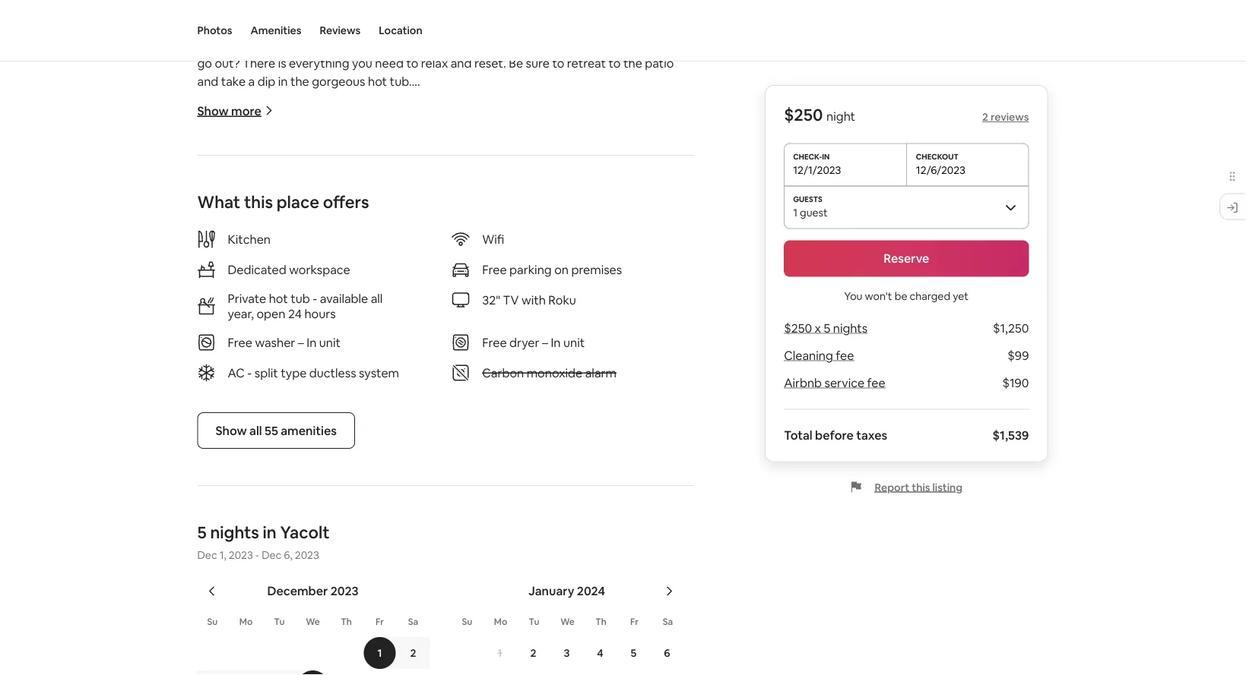 Task type: vqa. For each thing, say whether or not it's contained in the screenshot.
"united states" BUTTON
no



Task type: locate. For each thing, give the bounding box(es) containing it.
0 vertical spatial show
[[197, 103, 229, 119]]

premises
[[571, 262, 622, 277]]

0 horizontal spatial 1 button
[[363, 638, 396, 670]]

1 horizontal spatial th
[[595, 616, 607, 628]]

we down january 2024
[[560, 616, 575, 628]]

1 vertical spatial -
[[247, 365, 252, 381]]

free down wifi
[[482, 262, 507, 277]]

1 horizontal spatial dec
[[262, 549, 281, 563]]

nights
[[833, 321, 868, 336], [210, 522, 259, 544]]

available
[[320, 291, 368, 306]]

0 horizontal spatial this
[[244, 191, 273, 213]]

private
[[228, 291, 266, 306]]

cleaning fee button
[[784, 348, 854, 364]]

1 horizontal spatial sa
[[663, 616, 673, 628]]

1 vertical spatial this
[[912, 481, 930, 495]]

$99
[[1008, 348, 1029, 364]]

0 horizontal spatial unit
[[319, 335, 341, 350]]

2 vertical spatial -
[[255, 549, 259, 563]]

1 horizontal spatial in
[[551, 335, 561, 350]]

0 vertical spatial all
[[371, 291, 383, 306]]

1 vertical spatial 5
[[197, 522, 207, 544]]

show
[[197, 103, 229, 119], [216, 423, 247, 439]]

1 horizontal spatial 2
[[530, 647, 536, 661]]

- right the ac
[[247, 365, 252, 381]]

1 horizontal spatial we
[[560, 616, 575, 628]]

1 horizontal spatial all
[[371, 291, 383, 306]]

2 for first 2 button from right
[[530, 647, 536, 661]]

mo
[[239, 616, 253, 628], [494, 616, 507, 628]]

1 $250 from the top
[[784, 104, 823, 126]]

2 for 2nd 2 button from right
[[410, 647, 416, 661]]

5 for 5
[[631, 647, 637, 661]]

dedicated
[[228, 262, 286, 277]]

– for dryer
[[542, 335, 548, 350]]

$250 night
[[784, 104, 855, 126]]

1 horizontal spatial 1 button
[[483, 638, 517, 670]]

2023 right 6,
[[295, 549, 319, 563]]

0 vertical spatial this
[[244, 191, 273, 213]]

6,
[[284, 549, 292, 563]]

1 horizontal spatial nights
[[833, 321, 868, 336]]

2 $250 from the top
[[784, 321, 812, 336]]

2 – from the left
[[542, 335, 548, 350]]

we down december 2023
[[306, 616, 320, 628]]

1 horizontal spatial 2 button
[[517, 638, 550, 670]]

5 right 4 button
[[631, 647, 637, 661]]

1
[[793, 206, 797, 219], [377, 647, 382, 661], [498, 647, 502, 661]]

1 horizontal spatial tu
[[529, 616, 539, 628]]

- right tub
[[313, 291, 317, 306]]

0 horizontal spatial all
[[249, 423, 262, 439]]

system
[[359, 365, 399, 381]]

- left 6,
[[255, 549, 259, 563]]

this left the listing
[[912, 481, 930, 495]]

tub
[[291, 291, 310, 306]]

2 in from the left
[[551, 335, 561, 350]]

1 unit from the left
[[319, 335, 341, 350]]

this up kitchen
[[244, 191, 273, 213]]

2 horizontal spatial 2
[[982, 110, 988, 124]]

1 horizontal spatial this
[[912, 481, 930, 495]]

tu down january
[[529, 616, 539, 628]]

th down december 2023
[[341, 616, 352, 628]]

unit for free dryer – in unit
[[563, 335, 585, 350]]

roku
[[548, 292, 576, 308]]

1 vertical spatial fee
[[867, 376, 885, 391]]

dryer
[[509, 335, 539, 350]]

0 horizontal spatial mo
[[239, 616, 253, 628]]

0 horizontal spatial we
[[306, 616, 320, 628]]

2 horizontal spatial 5
[[824, 321, 830, 336]]

0 vertical spatial -
[[313, 291, 317, 306]]

show left more
[[197, 103, 229, 119]]

$250 left x
[[784, 321, 812, 336]]

– for washer
[[298, 335, 304, 350]]

total
[[784, 428, 812, 444]]

dedicated workspace
[[228, 262, 350, 277]]

0 horizontal spatial th
[[341, 616, 352, 628]]

0 horizontal spatial fee
[[836, 348, 854, 364]]

1 vertical spatial all
[[249, 423, 262, 439]]

0 horizontal spatial –
[[298, 335, 304, 350]]

th up 4 button
[[595, 616, 607, 628]]

1 vertical spatial show
[[216, 423, 247, 439]]

1 horizontal spatial -
[[255, 549, 259, 563]]

free for free dryer – in unit
[[482, 335, 507, 350]]

nights right x
[[833, 321, 868, 336]]

tu
[[274, 616, 285, 628], [529, 616, 539, 628]]

– right dryer
[[542, 335, 548, 350]]

2 button
[[396, 638, 430, 670], [517, 638, 550, 670]]

what
[[197, 191, 240, 213]]

1 horizontal spatial 5
[[631, 647, 637, 661]]

more
[[231, 103, 261, 119]]

2 fr from the left
[[630, 616, 639, 628]]

carbon monoxide alarm
[[482, 365, 617, 381]]

2023 right the 1,
[[229, 549, 253, 563]]

2 unit from the left
[[563, 335, 585, 350]]

carbon
[[482, 365, 524, 381]]

unit down hours
[[319, 335, 341, 350]]

0 horizontal spatial nights
[[210, 522, 259, 544]]

show more button
[[197, 103, 274, 119]]

fee
[[836, 348, 854, 364], [867, 376, 885, 391]]

fee up the service
[[836, 348, 854, 364]]

free
[[482, 262, 507, 277], [228, 335, 252, 350], [482, 335, 507, 350]]

reserve
[[884, 251, 929, 266]]

1 dec from the left
[[197, 549, 217, 563]]

fee right the service
[[867, 376, 885, 391]]

5 nights in yacolt dec 1, 2023 - dec 6, 2023
[[197, 522, 330, 563]]

photos button
[[197, 0, 232, 61]]

you
[[844, 289, 862, 303]]

th
[[341, 616, 352, 628], [595, 616, 607, 628]]

24
[[288, 306, 302, 322]]

in up 'monoxide'
[[551, 335, 561, 350]]

1 horizontal spatial 1
[[498, 647, 502, 661]]

in
[[307, 335, 317, 350], [551, 335, 561, 350]]

unit up 'monoxide'
[[563, 335, 585, 350]]

2 1 button from the left
[[483, 638, 517, 670]]

in down hours
[[307, 335, 317, 350]]

1 horizontal spatial unit
[[563, 335, 585, 350]]

55
[[265, 423, 278, 439]]

2023
[[229, 549, 253, 563], [295, 549, 319, 563], [331, 583, 359, 599]]

total before taxes
[[784, 428, 887, 444]]

0 horizontal spatial 5
[[197, 522, 207, 544]]

dec left the 1,
[[197, 549, 217, 563]]

unit
[[319, 335, 341, 350], [563, 335, 585, 350]]

dec left 6,
[[262, 549, 281, 563]]

0 horizontal spatial 2 button
[[396, 638, 430, 670]]

year,
[[228, 306, 254, 322]]

0 horizontal spatial dec
[[197, 549, 217, 563]]

0 vertical spatial 5
[[824, 321, 830, 336]]

all right the 'available' in the left of the page
[[371, 291, 383, 306]]

2 vertical spatial 5
[[631, 647, 637, 661]]

1 vertical spatial $250
[[784, 321, 812, 336]]

calendar application
[[179, 567, 1205, 676]]

kitchen
[[228, 231, 271, 247]]

ductless
[[309, 365, 356, 381]]

show more
[[197, 103, 261, 119]]

5 for 5 nights in yacolt dec 1, 2023 - dec 6, 2023
[[197, 522, 207, 544]]

sa
[[408, 616, 418, 628], [663, 616, 673, 628]]

free left dryer
[[482, 335, 507, 350]]

0 vertical spatial nights
[[833, 321, 868, 336]]

1 guest
[[793, 206, 828, 219]]

$250 x 5 nights
[[784, 321, 868, 336]]

1 vertical spatial nights
[[210, 522, 259, 544]]

1 – from the left
[[298, 335, 304, 350]]

all left 55
[[249, 423, 262, 439]]

1 horizontal spatial su
[[462, 616, 472, 628]]

0 horizontal spatial su
[[207, 616, 218, 628]]

0 horizontal spatial in
[[307, 335, 317, 350]]

–
[[298, 335, 304, 350], [542, 335, 548, 350]]

- inside the private hot tub - available all year, open 24 hours
[[313, 291, 317, 306]]

$250 left "night"
[[784, 104, 823, 126]]

x
[[815, 321, 821, 336]]

2 horizontal spatial 2023
[[331, 583, 359, 599]]

2 dec from the left
[[262, 549, 281, 563]]

airbnb service fee
[[784, 376, 885, 391]]

1 horizontal spatial mo
[[494, 616, 507, 628]]

0 vertical spatial $250
[[784, 104, 823, 126]]

dec
[[197, 549, 217, 563], [262, 549, 281, 563]]

32"
[[482, 292, 500, 308]]

5 button
[[617, 638, 650, 670]]

offers
[[323, 191, 369, 213]]

2 horizontal spatial 1
[[793, 206, 797, 219]]

2 horizontal spatial -
[[313, 291, 317, 306]]

0 horizontal spatial sa
[[408, 616, 418, 628]]

0 horizontal spatial fr
[[376, 616, 384, 628]]

ac - split type ductless system
[[228, 365, 399, 381]]

reviews
[[320, 24, 361, 37]]

2023 inside calendar application
[[331, 583, 359, 599]]

5
[[824, 321, 830, 336], [197, 522, 207, 544], [631, 647, 637, 661]]

0 horizontal spatial 2
[[410, 647, 416, 661]]

1 in from the left
[[307, 335, 317, 350]]

5 right x
[[824, 321, 830, 336]]

hot
[[269, 291, 288, 306]]

alarm
[[585, 365, 617, 381]]

1 horizontal spatial –
[[542, 335, 548, 350]]

tu down december
[[274, 616, 285, 628]]

nights up the 1,
[[210, 522, 259, 544]]

amenities
[[250, 24, 301, 37]]

report
[[875, 481, 909, 495]]

-
[[313, 291, 317, 306], [247, 365, 252, 381], [255, 549, 259, 563]]

0 horizontal spatial tu
[[274, 616, 285, 628]]

5 left in
[[197, 522, 207, 544]]

show inside button
[[216, 423, 247, 439]]

guest
[[800, 206, 828, 219]]

5 inside 5 nights in yacolt dec 1, 2023 - dec 6, 2023
[[197, 522, 207, 544]]

this for report
[[912, 481, 930, 495]]

1 su from the left
[[207, 616, 218, 628]]

2023 right december
[[331, 583, 359, 599]]

1 horizontal spatial 2023
[[295, 549, 319, 563]]

- inside 5 nights in yacolt dec 1, 2023 - dec 6, 2023
[[255, 549, 259, 563]]

split
[[255, 365, 278, 381]]

all inside button
[[249, 423, 262, 439]]

1 horizontal spatial fr
[[630, 616, 639, 628]]

washer
[[255, 335, 295, 350]]

show left 55
[[216, 423, 247, 439]]

free down the "year,"
[[228, 335, 252, 350]]

2 sa from the left
[[663, 616, 673, 628]]

– right "washer"
[[298, 335, 304, 350]]

reviews button
[[320, 0, 361, 61]]

5 inside button
[[631, 647, 637, 661]]

report this listing
[[875, 481, 963, 495]]



Task type: describe. For each thing, give the bounding box(es) containing it.
1 fr from the left
[[376, 616, 384, 628]]

listing
[[932, 481, 963, 495]]

free for free parking on premises
[[482, 262, 507, 277]]

workspace
[[289, 262, 350, 277]]

1 we from the left
[[306, 616, 320, 628]]

in for washer
[[307, 335, 317, 350]]

january
[[528, 583, 574, 599]]

december
[[267, 583, 328, 599]]

$250 x 5 nights button
[[784, 321, 868, 336]]

2 2 button from the left
[[517, 638, 550, 670]]

ac
[[228, 365, 245, 381]]

report this listing button
[[850, 481, 963, 495]]

32" tv with roku
[[482, 292, 576, 308]]

before
[[815, 428, 854, 444]]

$250 for $250 night
[[784, 104, 823, 126]]

1 horizontal spatial fee
[[867, 376, 885, 391]]

wifi
[[482, 231, 504, 247]]

night
[[826, 109, 855, 124]]

yet
[[953, 289, 969, 303]]

4
[[597, 647, 603, 661]]

$190
[[1002, 376, 1029, 391]]

0 horizontal spatial 2023
[[229, 549, 253, 563]]

1 mo from the left
[[239, 616, 253, 628]]

location
[[379, 24, 422, 37]]

charged
[[910, 289, 950, 303]]

january 2024
[[528, 583, 605, 599]]

12/1/2023
[[793, 163, 841, 177]]

6 button
[[650, 638, 684, 670]]

in
[[263, 522, 277, 544]]

airbnb
[[784, 376, 822, 391]]

yacolt
[[280, 522, 330, 544]]

on
[[554, 262, 569, 277]]

reserve button
[[784, 241, 1029, 277]]

won't
[[865, 289, 892, 303]]

in for dryer
[[551, 335, 561, 350]]

6
[[664, 647, 670, 661]]

0 vertical spatial fee
[[836, 348, 854, 364]]

place
[[276, 191, 319, 213]]

location button
[[379, 0, 422, 61]]

1,
[[219, 549, 226, 563]]

photos
[[197, 24, 232, 37]]

2024
[[577, 583, 605, 599]]

you won't be charged yet
[[844, 289, 969, 303]]

1 sa from the left
[[408, 616, 418, 628]]

3 button
[[550, 638, 583, 670]]

tv
[[503, 292, 519, 308]]

2 tu from the left
[[529, 616, 539, 628]]

cleaning
[[784, 348, 833, 364]]

show all 55 amenities
[[216, 423, 337, 439]]

2 su from the left
[[462, 616, 472, 628]]

2 reviews button
[[982, 110, 1029, 124]]

3
[[564, 647, 570, 661]]

cleaning fee
[[784, 348, 854, 364]]

2 we from the left
[[560, 616, 575, 628]]

4 button
[[583, 638, 617, 670]]

amenities button
[[250, 0, 301, 61]]

open
[[257, 306, 285, 322]]

show for show all 55 amenities
[[216, 423, 247, 439]]

1 1 button from the left
[[363, 638, 396, 670]]

0 horizontal spatial -
[[247, 365, 252, 381]]

2 th from the left
[[595, 616, 607, 628]]

parking
[[509, 262, 552, 277]]

free parking on premises
[[482, 262, 622, 277]]

1 th from the left
[[341, 616, 352, 628]]

airbnb service fee button
[[784, 376, 885, 391]]

nights inside 5 nights in yacolt dec 1, 2023 - dec 6, 2023
[[210, 522, 259, 544]]

private hot tub - available all year, open 24 hours
[[228, 291, 383, 322]]

1 guest button
[[784, 186, 1029, 228]]

amenities
[[281, 423, 337, 439]]

hours
[[304, 306, 336, 322]]

$1,539
[[992, 428, 1029, 444]]

$1,250
[[993, 321, 1029, 336]]

free for free washer – in unit
[[228, 335, 252, 350]]

free washer – in unit
[[228, 335, 341, 350]]

2 mo from the left
[[494, 616, 507, 628]]

all inside the private hot tub - available all year, open 24 hours
[[371, 291, 383, 306]]

$250 for $250 x 5 nights
[[784, 321, 812, 336]]

free dryer – in unit
[[482, 335, 585, 350]]

12/6/2023
[[916, 163, 965, 177]]

1 tu from the left
[[274, 616, 285, 628]]

0 horizontal spatial 1
[[377, 647, 382, 661]]

what this place offers
[[197, 191, 369, 213]]

be
[[895, 289, 907, 303]]

1 2 button from the left
[[396, 638, 430, 670]]

show for show more
[[197, 103, 229, 119]]

taxes
[[856, 428, 887, 444]]

1 inside 1 guest dropdown button
[[793, 206, 797, 219]]

reviews
[[991, 110, 1029, 124]]

with
[[521, 292, 546, 308]]

unit for free washer – in unit
[[319, 335, 341, 350]]

show all 55 amenities button
[[197, 413, 355, 449]]

this for what
[[244, 191, 273, 213]]

2 reviews
[[982, 110, 1029, 124]]

december 2023
[[267, 583, 359, 599]]



